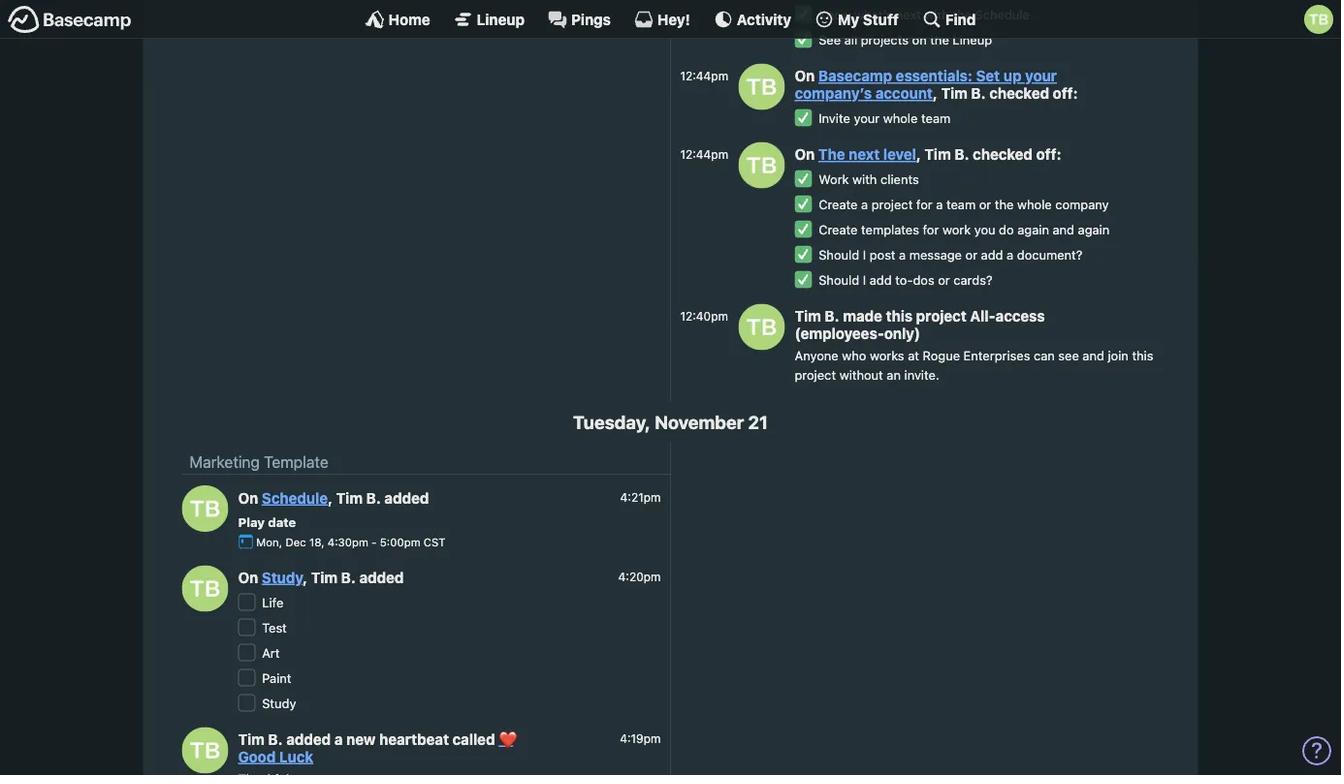 Task type: locate. For each thing, give the bounding box(es) containing it.
1 horizontal spatial next
[[896, 7, 921, 22]]

0 horizontal spatial and
[[1053, 223, 1075, 237]]

1 horizontal spatial and
[[1083, 348, 1105, 363]]

dos
[[913, 273, 935, 288]]

0 horizontal spatial with
[[853, 172, 877, 187]]

1 vertical spatial study
[[262, 697, 296, 711]]

1 vertical spatial i
[[863, 273, 866, 288]]

for up "message"
[[923, 223, 939, 237]]

whole left company
[[1017, 197, 1052, 212]]

schedule up up
[[975, 7, 1030, 22]]

team up create templates for work you do again and again link
[[947, 197, 976, 212]]

b. up -
[[366, 490, 381, 507]]

0 vertical spatial tim burton image
[[739, 64, 785, 110]]

next for with
[[896, 7, 921, 22]]

a right post
[[899, 248, 906, 262]]

checked down ,       tim b. checked off:
[[973, 146, 1033, 163]]

or up 'you'
[[979, 197, 992, 212]]

(employees-
[[795, 325, 884, 342]]

checked down up
[[990, 85, 1050, 102]]

project up templates
[[872, 197, 913, 212]]

0 vertical spatial this
[[886, 308, 913, 325]]

tim burton image
[[739, 64, 785, 110], [182, 728, 228, 774]]

your right invite
[[854, 111, 880, 126]]

tim up (employees-
[[795, 308, 821, 325]]

date
[[268, 515, 296, 530]]

0 vertical spatial for
[[916, 197, 933, 212]]

add down 'you'
[[981, 248, 1003, 262]]

only)
[[884, 325, 921, 342]]

2 should from the top
[[819, 273, 860, 288]]

1 vertical spatial added
[[359, 570, 404, 587]]

0 vertical spatial 12:44pm element
[[680, 69, 728, 82]]

on study ,       tim b. added
[[238, 570, 404, 587]]

i left post
[[863, 248, 866, 262]]

add left the to-
[[870, 273, 892, 288]]

2 horizontal spatial or
[[979, 197, 992, 212]]

tim up good
[[238, 732, 265, 748]]

, down dec
[[303, 570, 308, 587]]

on
[[912, 33, 927, 47]]

1 horizontal spatial the
[[953, 7, 972, 22]]

for
[[916, 197, 933, 212], [923, 223, 939, 237]]

0 vertical spatial 12:44pm
[[680, 69, 728, 82]]

basecamp
[[818, 67, 892, 84]]

on for on
[[795, 67, 818, 84]]

b.
[[971, 85, 986, 102], [955, 146, 969, 163], [825, 308, 840, 325], [366, 490, 381, 507], [341, 570, 356, 587], [268, 732, 283, 748]]

dec
[[286, 536, 306, 549]]

team
[[921, 111, 951, 126], [947, 197, 976, 212]]

1 vertical spatial or
[[966, 248, 978, 262]]

,       tim b. checked off:
[[933, 85, 1078, 102]]

b. up create a project for a team or the whole company
[[955, 146, 969, 163]]

level
[[883, 146, 916, 163]]

home
[[389, 11, 430, 28]]

1 horizontal spatial project
[[872, 197, 913, 212]]

1 horizontal spatial whole
[[1017, 197, 1052, 212]]

0 vertical spatial create
[[819, 197, 858, 212]]

2 vertical spatial the
[[995, 197, 1014, 212]]

schedule up the date on the left bottom of the page
[[262, 490, 328, 507]]

and inside anyone who works at rogue enterprises can see and join this project without an invite.
[[1083, 348, 1105, 363]]

off:
[[1053, 85, 1078, 102], [1036, 146, 1062, 163]]

add
[[981, 248, 1003, 262], [870, 273, 892, 288]]

create templates for work you do again and again
[[819, 223, 1110, 237]]

0 horizontal spatial schedule
[[262, 490, 328, 507]]

❤️
[[499, 732, 513, 748]]

or up cards?
[[966, 248, 978, 262]]

0 vertical spatial the
[[953, 7, 972, 22]]

0 horizontal spatial again
[[1018, 223, 1049, 237]]

the for lineup
[[930, 33, 949, 47]]

project inside anyone who works at rogue enterprises can see and join this project without an invite.
[[795, 367, 836, 382]]

on down mon,
[[238, 570, 258, 587]]

❤️ good luck link
[[238, 732, 513, 766]]

i
[[863, 248, 866, 262], [863, 273, 866, 288]]

1 vertical spatial off:
[[1036, 146, 1062, 163]]

0 vertical spatial should
[[819, 248, 860, 262]]

1 vertical spatial 12:44pm element
[[680, 147, 728, 161]]

next for level
[[849, 146, 880, 163]]

0 vertical spatial added
[[385, 490, 429, 507]]

1 i from the top
[[863, 248, 866, 262]]

0 horizontal spatial this
[[886, 308, 913, 325]]

2 12:44pm element from the top
[[680, 147, 728, 161]]

0 horizontal spatial tim burton image
[[182, 728, 228, 774]]

good
[[238, 749, 276, 766]]

at
[[908, 348, 919, 363]]

post
[[870, 248, 896, 262]]

lineup
[[477, 11, 525, 28], [953, 33, 992, 47]]

1 should from the top
[[819, 248, 860, 262]]

or right dos
[[938, 273, 950, 288]]

for down clients
[[916, 197, 933, 212]]

study
[[262, 570, 303, 587], [262, 697, 296, 711]]

0 horizontal spatial add
[[870, 273, 892, 288]]

art link
[[262, 646, 280, 661]]

again down company
[[1078, 223, 1110, 237]]

should i post a message or add a document? link
[[819, 248, 1083, 262]]

on up company's
[[795, 67, 818, 84]]

b. up (employees-
[[825, 308, 840, 325]]

on the next level ,       tim b. checked off:
[[795, 146, 1062, 163]]

enterprises
[[964, 348, 1030, 363]]

project down anyone
[[795, 367, 836, 382]]

home link
[[365, 10, 430, 29]]

on left the the at top right
[[795, 146, 815, 163]]

1 vertical spatial create
[[819, 223, 858, 237]]

your right up
[[1025, 67, 1057, 84]]

create for create templates for work you do again and again
[[819, 223, 858, 237]]

2 vertical spatial or
[[938, 273, 950, 288]]

0 vertical spatial lineup
[[477, 11, 525, 28]]

2 vertical spatial added
[[286, 732, 331, 748]]

1 vertical spatial for
[[923, 223, 939, 237]]

b. down 4:30pm
[[341, 570, 356, 587]]

on up play
[[238, 490, 258, 507]]

2 horizontal spatial project
[[916, 308, 967, 325]]

b. down set
[[971, 85, 986, 102]]

and up document?
[[1053, 223, 1075, 237]]

know
[[819, 7, 851, 22]]

0 vertical spatial checked
[[990, 85, 1050, 102]]

1 create from the top
[[819, 197, 858, 212]]

with up the on
[[925, 7, 949, 22]]

1 horizontal spatial your
[[1025, 67, 1057, 84]]

a up work
[[936, 197, 943, 212]]

study down the paint
[[262, 697, 296, 711]]

0 vertical spatial your
[[1025, 67, 1057, 84]]

12:44pm element for basecamp essentials: set up your company's account
[[680, 69, 728, 82]]

0 horizontal spatial next
[[849, 146, 880, 163]]

1 horizontal spatial again
[[1078, 223, 1110, 237]]

create
[[819, 197, 858, 212], [819, 223, 858, 237]]

projects
[[861, 33, 909, 47]]

pings button
[[548, 10, 611, 29]]

0 vertical spatial or
[[979, 197, 992, 212]]

project up rogue
[[916, 308, 967, 325]]

this up only)
[[886, 308, 913, 325]]

test
[[262, 621, 287, 636]]

0 vertical spatial schedule
[[975, 7, 1030, 22]]

1 horizontal spatial with
[[925, 7, 949, 22]]

message
[[910, 248, 962, 262]]

0 vertical spatial next
[[896, 7, 921, 22]]

, up clients
[[916, 146, 921, 163]]

1 vertical spatial add
[[870, 273, 892, 288]]

schedule link
[[262, 490, 328, 507]]

activity
[[737, 11, 792, 28]]

2 i from the top
[[863, 273, 866, 288]]

1 horizontal spatial tim burton image
[[739, 64, 785, 110]]

1 horizontal spatial or
[[966, 248, 978, 262]]

1 vertical spatial should
[[819, 273, 860, 288]]

0 horizontal spatial or
[[938, 273, 950, 288]]

2 create from the top
[[819, 223, 858, 237]]

b. up good
[[268, 732, 283, 748]]

1 vertical spatial this
[[1132, 348, 1154, 363]]

tim burton image for on the next level ,       tim b. checked off:
[[739, 142, 785, 189]]

tim burton image left good
[[182, 728, 228, 774]]

0 horizontal spatial lineup
[[477, 11, 525, 28]]

tim burton image down activity
[[739, 64, 785, 110]]

all
[[844, 33, 858, 47]]

0 vertical spatial team
[[921, 111, 951, 126]]

12:44pm element for the next level
[[680, 147, 728, 161]]

checked
[[990, 85, 1050, 102], [973, 146, 1033, 163]]

see
[[1059, 348, 1079, 363]]

0 horizontal spatial your
[[854, 111, 880, 126]]

whole
[[883, 111, 918, 126], [1017, 197, 1052, 212]]

study up life
[[262, 570, 303, 587]]

on
[[795, 67, 818, 84], [795, 146, 815, 163], [238, 490, 258, 507], [238, 570, 258, 587]]

next up work with clients link
[[849, 146, 880, 163]]

can
[[1034, 348, 1055, 363]]

0 vertical spatial project
[[872, 197, 913, 212]]

tuesday,
[[573, 412, 651, 433]]

study link up life
[[262, 570, 303, 587]]

on for on schedule ,       tim b. added
[[238, 490, 258, 507]]

lineup inside lineup link
[[477, 11, 525, 28]]

added up luck
[[286, 732, 331, 748]]

next
[[896, 7, 921, 22], [849, 146, 880, 163]]

again right do
[[1018, 223, 1049, 237]]

tim right level
[[925, 146, 951, 163]]

1 horizontal spatial add
[[981, 248, 1003, 262]]

this right "join"
[[1132, 348, 1154, 363]]

project inside tim b. made this project all-access (employees-only)
[[916, 308, 967, 325]]

work
[[819, 172, 849, 187]]

0 horizontal spatial whole
[[883, 111, 918, 126]]

next up see all projects on the lineup
[[896, 7, 921, 22]]

1 vertical spatial the
[[930, 33, 949, 47]]

anyone
[[795, 348, 839, 363]]

i up made
[[863, 273, 866, 288]]

on for on study ,       tim b. added
[[238, 570, 258, 587]]

study link
[[262, 570, 303, 587], [262, 697, 296, 711]]

whole down account
[[883, 111, 918, 126]]

i for add
[[863, 273, 866, 288]]

on for on the next level ,       tim b. checked off:
[[795, 146, 815, 163]]

study link down the paint
[[262, 697, 296, 711]]

1 vertical spatial whole
[[1017, 197, 1052, 212]]

1 vertical spatial lineup
[[953, 33, 992, 47]]

cards?
[[954, 273, 993, 288]]

paint
[[262, 672, 291, 686]]

0 vertical spatial study
[[262, 570, 303, 587]]

create for create a project for a team or the whole company
[[819, 197, 858, 212]]

should left post
[[819, 248, 860, 262]]

12:44pm element
[[680, 69, 728, 82], [680, 147, 728, 161]]

1 horizontal spatial schedule
[[975, 7, 1030, 22]]

added up 5:00pm
[[385, 490, 429, 507]]

1 vertical spatial project
[[916, 308, 967, 325]]

project
[[872, 197, 913, 212], [916, 308, 967, 325], [795, 367, 836, 382]]

with down the next level link
[[853, 172, 877, 187]]

and left "join"
[[1083, 348, 1105, 363]]

or for add
[[966, 248, 978, 262]]

1 vertical spatial schedule
[[262, 490, 328, 507]]

find
[[946, 11, 976, 28]]

tim burton image for on
[[739, 64, 785, 110]]

team down basecamp essentials: set up your company's account link on the top right of the page
[[921, 111, 951, 126]]

1 vertical spatial 12:44pm
[[680, 147, 728, 161]]

4:19pm
[[620, 733, 661, 747]]

added down -
[[359, 570, 404, 587]]

1 12:44pm from the top
[[680, 69, 728, 82]]

a left new
[[335, 732, 343, 748]]

lineup down find
[[953, 33, 992, 47]]

should up made
[[819, 273, 860, 288]]

1 vertical spatial next
[[849, 146, 880, 163]]

basecamp essentials: set up your company's account link
[[795, 67, 1057, 102]]

2 vertical spatial project
[[795, 367, 836, 382]]

should for should i post a message or add a document?
[[819, 248, 860, 262]]

works
[[870, 348, 905, 363]]

hey!
[[658, 11, 690, 28]]

0 vertical spatial i
[[863, 248, 866, 262]]

1 vertical spatial tim burton image
[[182, 728, 228, 774]]

luck
[[279, 749, 313, 766]]

1 horizontal spatial this
[[1132, 348, 1154, 363]]

know what's next with the schedule
[[819, 7, 1030, 22]]

1 12:44pm element from the top
[[680, 69, 728, 82]]

1 again from the left
[[1018, 223, 1049, 237]]

a down do
[[1007, 248, 1014, 262]]

2 12:44pm from the top
[[680, 147, 728, 161]]

tuesday, november 21
[[573, 412, 768, 433]]

1 vertical spatial and
[[1083, 348, 1105, 363]]

0 horizontal spatial the
[[930, 33, 949, 47]]

lineup left pings dropdown button in the left top of the page
[[477, 11, 525, 28]]

0 vertical spatial add
[[981, 248, 1003, 262]]

tim burton image
[[1305, 5, 1334, 34], [739, 142, 785, 189], [739, 304, 785, 351], [182, 486, 228, 533], [182, 566, 228, 612]]

marketing template link
[[190, 453, 328, 472]]

0 horizontal spatial project
[[795, 367, 836, 382]]



Task type: vqa. For each thing, say whether or not it's contained in the screenshot.
Know
yes



Task type: describe. For each thing, give the bounding box(es) containing it.
12:40pm element
[[680, 309, 728, 323]]

all-
[[970, 308, 996, 325]]

1 vertical spatial checked
[[973, 146, 1033, 163]]

the next level link
[[818, 146, 916, 163]]

should for should i add to-dos or cards?
[[819, 273, 860, 288]]

company
[[1056, 197, 1109, 212]]

added for on study ,       tim b. added
[[359, 570, 404, 587]]

1 vertical spatial your
[[854, 111, 880, 126]]

cst
[[424, 536, 446, 549]]

tim down 18,
[[311, 570, 338, 587]]

12:44pm for basecamp essentials: set up your company's account
[[680, 69, 728, 82]]

lineup link
[[454, 10, 525, 29]]

called
[[453, 732, 495, 748]]

1 vertical spatial with
[[853, 172, 877, 187]]

1 horizontal spatial lineup
[[953, 33, 992, 47]]

marketing template
[[190, 453, 328, 472]]

what's
[[855, 7, 893, 22]]

see
[[819, 33, 841, 47]]

tim burton image for tim b. added a new heartbeat called
[[182, 728, 228, 774]]

find button
[[922, 10, 976, 29]]

you
[[974, 223, 996, 237]]

to-
[[895, 273, 913, 288]]

your inside basecamp essentials: set up your company's account
[[1025, 67, 1057, 84]]

invite.
[[904, 367, 940, 382]]

my stuff
[[838, 11, 899, 28]]

tim up play date mon, dec 18, 4:30pm -     5:00pm cst
[[336, 490, 363, 507]]

or for cards?
[[938, 273, 950, 288]]

added for on schedule ,       tim b. added
[[385, 490, 429, 507]]

work
[[943, 223, 971, 237]]

access
[[996, 308, 1045, 325]]

12:40pm
[[680, 309, 728, 323]]

know what's next with the schedule link
[[819, 7, 1030, 22]]

work with clients link
[[819, 172, 919, 187]]

should i add to-dos or cards?
[[819, 273, 993, 288]]

stuff
[[863, 11, 899, 28]]

work with clients
[[819, 172, 919, 187]]

2 again from the left
[[1078, 223, 1110, 237]]

0 vertical spatial and
[[1053, 223, 1075, 237]]

my
[[838, 11, 860, 28]]

hey! button
[[634, 10, 690, 29]]

this inside anyone who works at rogue enterprises can see and join this project without an invite.
[[1132, 348, 1154, 363]]

4:21pm
[[620, 491, 661, 505]]

tim burton image for on study ,       tim b. added
[[182, 566, 228, 612]]

tim b. made this project all-access (employees-only)
[[795, 308, 1045, 342]]

a down work with clients
[[861, 197, 868, 212]]

1 vertical spatial team
[[947, 197, 976, 212]]

4:20pm
[[618, 571, 661, 585]]

my stuff button
[[815, 10, 899, 29]]

invite your whole team link
[[819, 111, 951, 126]]

mon,
[[256, 536, 282, 549]]

main element
[[0, 0, 1341, 39]]

should i add to-dos or cards? link
[[819, 273, 993, 288]]

create templates for work you do again and again link
[[819, 223, 1110, 237]]

21
[[748, 412, 768, 433]]

should i post a message or add a document?
[[819, 248, 1083, 262]]

0 vertical spatial whole
[[883, 111, 918, 126]]

document?
[[1017, 248, 1083, 262]]

who
[[842, 348, 867, 363]]

-
[[372, 536, 377, 549]]

4:20pm element
[[618, 571, 661, 585]]

play
[[238, 515, 265, 530]]

see all projects on the lineup link
[[819, 33, 992, 47]]

tim burton image for on schedule ,       tim b. added
[[182, 486, 228, 533]]

i for post
[[863, 248, 866, 262]]

0 vertical spatial with
[[925, 7, 949, 22]]

1 vertical spatial study link
[[262, 697, 296, 711]]

b. inside tim b. made this project all-access (employees-only)
[[825, 308, 840, 325]]

company's
[[795, 85, 872, 102]]

, up play date mon, dec 18, 4:30pm -     5:00pm cst
[[328, 490, 333, 507]]

play date link
[[238, 515, 296, 530]]

heartbeat
[[379, 732, 449, 748]]

2 horizontal spatial the
[[995, 197, 1014, 212]]

play date mon, dec 18, 4:30pm -     5:00pm cst
[[238, 515, 446, 549]]

create a project for a team or the whole company
[[819, 197, 1109, 212]]

new
[[346, 732, 376, 748]]

join
[[1108, 348, 1129, 363]]

4:21pm element
[[620, 491, 661, 505]]

this inside tim b. made this project all-access (employees-only)
[[886, 308, 913, 325]]

tim down essentials:
[[941, 85, 968, 102]]

invite your whole team
[[819, 111, 951, 126]]

november
[[655, 412, 744, 433]]

create a project for a team or the whole company link
[[819, 197, 1109, 212]]

life link
[[262, 596, 284, 611]]

templates
[[861, 223, 919, 237]]

paint link
[[262, 672, 291, 686]]

essentials:
[[896, 67, 973, 84]]

the
[[818, 146, 845, 163]]

account
[[876, 85, 933, 102]]

the for schedule
[[953, 7, 972, 22]]

4:30pm
[[328, 536, 368, 549]]

up
[[1004, 67, 1022, 84]]

test link
[[262, 621, 287, 636]]

an
[[887, 367, 901, 382]]

5:00pm
[[380, 536, 421, 549]]

on schedule ,       tim b. added
[[238, 490, 429, 507]]

12:44pm for the next level
[[680, 147, 728, 161]]

anyone who works at rogue enterprises can see and join this project without an invite.
[[795, 348, 1154, 382]]

0 vertical spatial off:
[[1053, 85, 1078, 102]]

18,
[[309, 536, 324, 549]]

marketing
[[190, 453, 260, 472]]

tim inside tim b. made this project all-access (employees-only)
[[795, 308, 821, 325]]

basecamp essentials: set up your company's account
[[795, 67, 1057, 102]]

life
[[262, 596, 284, 611]]

0 vertical spatial study link
[[262, 570, 303, 587]]

4:19pm element
[[620, 733, 661, 747]]

rogue
[[923, 348, 960, 363]]

switch accounts image
[[8, 5, 132, 35]]

, down essentials:
[[933, 85, 938, 102]]

template
[[264, 453, 328, 472]]



